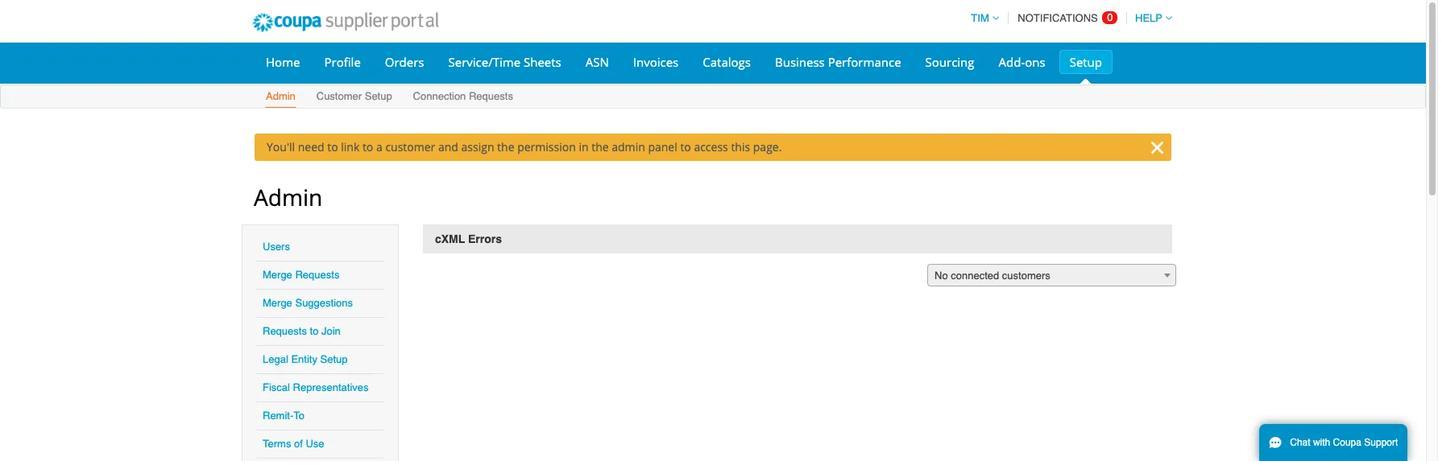 Task type: locate. For each thing, give the bounding box(es) containing it.
2 vertical spatial setup
[[320, 354, 348, 366]]

0 horizontal spatial setup
[[320, 354, 348, 366]]

admin down you'll
[[254, 182, 322, 213]]

notifications navigation
[[964, 2, 1172, 34]]

sourcing
[[925, 54, 974, 70]]

1 vertical spatial setup
[[365, 90, 392, 102]]

performance
[[828, 54, 901, 70]]

users
[[263, 241, 290, 253]]

business performance link
[[765, 50, 912, 74]]

requests down service/time
[[469, 90, 513, 102]]

2 merge from the top
[[263, 297, 292, 309]]

catalogs link
[[692, 50, 761, 74]]

requests up legal
[[263, 325, 307, 338]]

1 vertical spatial admin
[[254, 182, 322, 213]]

business performance
[[775, 54, 901, 70]]

to left link
[[327, 139, 338, 155]]

merge down users
[[263, 269, 292, 281]]

cxml errors
[[435, 233, 502, 246]]

setup link
[[1059, 50, 1113, 74]]

notifications link
[[1011, 2, 1121, 34]]

0 vertical spatial admin
[[266, 90, 296, 102]]

this
[[731, 139, 750, 155]]

profile
[[324, 54, 361, 70]]

admin
[[612, 139, 645, 155]]

setup right customer
[[365, 90, 392, 102]]

requests for merge requests
[[295, 269, 339, 281]]

setup down notifications navigation
[[1070, 54, 1102, 70]]

connection
[[413, 90, 466, 102]]

entity
[[291, 354, 317, 366]]

1 horizontal spatial the
[[592, 139, 609, 155]]

permission
[[517, 139, 576, 155]]

setup down join
[[320, 354, 348, 366]]

0 horizontal spatial the
[[497, 139, 514, 155]]

merge
[[263, 269, 292, 281], [263, 297, 292, 309]]

add-ons
[[999, 54, 1045, 70]]

0 vertical spatial requests
[[469, 90, 513, 102]]

2 horizontal spatial setup
[[1070, 54, 1102, 70]]

invoices
[[633, 54, 679, 70]]

service/time sheets link
[[438, 50, 572, 74]]

setup
[[1070, 54, 1102, 70], [365, 90, 392, 102], [320, 354, 348, 366]]

1 vertical spatial merge
[[263, 297, 292, 309]]

coupa
[[1333, 437, 1362, 449]]

sourcing link
[[915, 50, 985, 74]]

admin down home at top left
[[266, 90, 296, 102]]

the
[[497, 139, 514, 155], [592, 139, 609, 155]]

requests to join
[[263, 325, 341, 338]]

add-ons link
[[988, 50, 1056, 74]]

no connected customers
[[935, 270, 1050, 282]]

requests
[[469, 90, 513, 102], [295, 269, 339, 281], [263, 325, 307, 338]]

coupa supplier portal image
[[242, 2, 449, 43]]

merge requests link
[[263, 269, 339, 281]]

customer setup link
[[316, 87, 393, 108]]

panel
[[648, 139, 677, 155]]

use
[[306, 438, 324, 450]]

with
[[1313, 437, 1330, 449]]

suggestions
[[295, 297, 353, 309]]

1 horizontal spatial setup
[[365, 90, 392, 102]]

0 vertical spatial merge
[[263, 269, 292, 281]]

requests up suggestions
[[295, 269, 339, 281]]

access
[[694, 139, 728, 155]]

orders link
[[374, 50, 435, 74]]

invoices link
[[623, 50, 689, 74]]

requests to join link
[[263, 325, 341, 338]]

the right assign on the top of the page
[[497, 139, 514, 155]]

2 the from the left
[[592, 139, 609, 155]]

fiscal
[[263, 382, 290, 394]]

merge suggestions
[[263, 297, 353, 309]]

support
[[1364, 437, 1398, 449]]

terms of use link
[[263, 438, 324, 450]]

to
[[327, 139, 338, 155], [362, 139, 373, 155], [680, 139, 691, 155], [310, 325, 319, 338]]

asn link
[[575, 50, 619, 74]]

merge for merge suggestions
[[263, 297, 292, 309]]

1 vertical spatial requests
[[295, 269, 339, 281]]

business
[[775, 54, 825, 70]]

admin
[[266, 90, 296, 102], [254, 182, 322, 213]]

1 merge from the top
[[263, 269, 292, 281]]

customer setup
[[316, 90, 392, 102]]

of
[[294, 438, 303, 450]]

remit-
[[263, 410, 293, 422]]

fiscal representatives
[[263, 382, 369, 394]]

you'll
[[267, 139, 295, 155]]

terms of use
[[263, 438, 324, 450]]

chat
[[1290, 437, 1310, 449]]

the right in
[[592, 139, 609, 155]]

merge down merge requests
[[263, 297, 292, 309]]



Task type: describe. For each thing, give the bounding box(es) containing it.
no
[[935, 270, 948, 282]]

a
[[376, 139, 382, 155]]

connection requests
[[413, 90, 513, 102]]

merge requests
[[263, 269, 339, 281]]

catalogs
[[703, 54, 751, 70]]

legal entity setup
[[263, 354, 348, 366]]

representatives
[[293, 382, 369, 394]]

legal
[[263, 354, 288, 366]]

connected
[[951, 270, 999, 282]]

remit-to
[[263, 410, 305, 422]]

terms
[[263, 438, 291, 450]]

merge for merge requests
[[263, 269, 292, 281]]

to right panel
[[680, 139, 691, 155]]

to left a
[[362, 139, 373, 155]]

cxml
[[435, 233, 465, 246]]

requests for connection requests
[[469, 90, 513, 102]]

in
[[579, 139, 589, 155]]

customers
[[1002, 270, 1050, 282]]

0 vertical spatial setup
[[1070, 54, 1102, 70]]

assign
[[461, 139, 494, 155]]

link
[[341, 139, 360, 155]]

service/time sheets
[[448, 54, 561, 70]]

chat with coupa support button
[[1259, 425, 1408, 462]]

need
[[298, 139, 324, 155]]

notifications
[[1018, 12, 1101, 24]]

errors
[[468, 233, 502, 246]]

profile link
[[314, 50, 371, 74]]

fiscal representatives link
[[263, 382, 369, 394]]

home
[[266, 54, 300, 70]]

2 vertical spatial requests
[[263, 325, 307, 338]]

page.
[[753, 139, 782, 155]]

ons
[[1025, 54, 1045, 70]]

home link
[[255, 50, 311, 74]]

and
[[438, 139, 458, 155]]

to
[[293, 410, 305, 422]]

legal entity setup link
[[263, 354, 348, 366]]

No connected customers text field
[[928, 265, 1175, 288]]

admin link
[[265, 87, 296, 108]]

customer
[[385, 139, 435, 155]]

add-
[[999, 54, 1025, 70]]

customer
[[316, 90, 362, 102]]

remit-to link
[[263, 410, 305, 422]]

1 the from the left
[[497, 139, 514, 155]]

you'll need to link to a customer and assign the permission in the admin panel to access this page.
[[267, 139, 782, 155]]

to left join
[[310, 325, 319, 338]]

service/time
[[448, 54, 521, 70]]

orders
[[385, 54, 424, 70]]

asn
[[586, 54, 609, 70]]

connection requests link
[[412, 87, 514, 108]]

merge suggestions link
[[263, 297, 353, 309]]

chat with coupa support
[[1290, 437, 1398, 449]]

sheets
[[524, 54, 561, 70]]

No connected customers field
[[927, 264, 1176, 288]]

users link
[[263, 241, 290, 253]]

join
[[321, 325, 341, 338]]



Task type: vqa. For each thing, say whether or not it's contained in the screenshot.
Colombiana corresponding to CUADERNOS; BOLSA DE FUELLE; LIBRETAS CON LOGO CORPORATIVOSourcing de entrega inmediata de solicitud 456321
no



